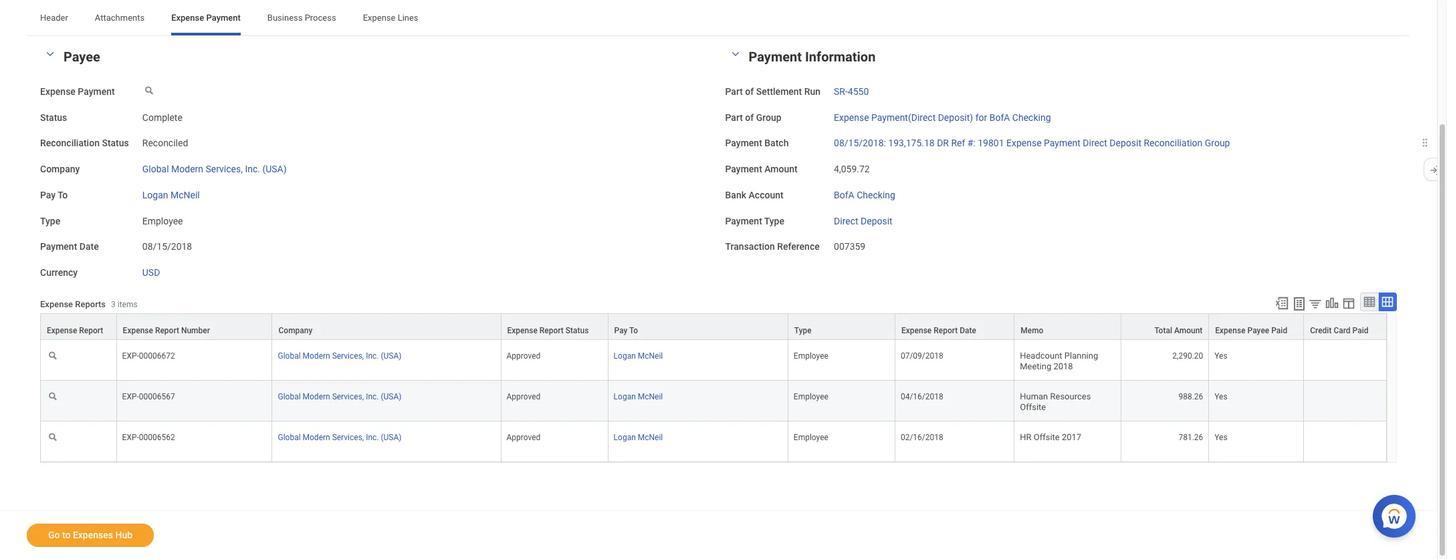 Task type: locate. For each thing, give the bounding box(es) containing it.
bofa right for in the right of the page
[[990, 112, 1011, 123]]

global modern services, inc. (usa) link for headcount planning meeting 2018
[[278, 349, 402, 361]]

report for expense report
[[79, 326, 103, 336]]

approved for headcount
[[507, 352, 541, 361]]

to inside payee group
[[58, 190, 68, 201]]

0 vertical spatial expense payment
[[171, 13, 241, 23]]

payee inside popup button
[[1248, 326, 1270, 336]]

chevron down image
[[42, 49, 58, 59], [728, 49, 744, 59]]

yes inside human resources offsite row
[[1215, 393, 1228, 402]]

2 horizontal spatial type
[[795, 326, 812, 336]]

logan inside hr offsite 2017 row
[[614, 433, 636, 443]]

1 horizontal spatial to
[[630, 326, 638, 336]]

global modern services, inc. (usa) link inside hr offsite 2017 row
[[278, 431, 402, 443]]

1 vertical spatial of
[[746, 112, 754, 123]]

0 horizontal spatial to
[[58, 190, 68, 201]]

global modern services, inc. (usa) for hr
[[278, 433, 402, 443]]

3 cell from the top
[[1305, 422, 1388, 463]]

chevron down image inside payee group
[[42, 49, 58, 59]]

1 horizontal spatial paid
[[1353, 326, 1369, 336]]

payee
[[64, 49, 100, 65], [1248, 326, 1270, 336]]

1 vertical spatial approved
[[507, 393, 541, 402]]

employee for hr
[[794, 433, 829, 443]]

0 vertical spatial exp-
[[122, 352, 139, 361]]

1 vertical spatial payee
[[1248, 326, 1270, 336]]

#:
[[968, 138, 976, 149]]

global modern services, inc. (usa) link for human resources offsite
[[278, 390, 402, 402]]

0 vertical spatial direct
[[1083, 138, 1108, 149]]

exp- inside hr offsite 2017 row
[[122, 433, 139, 443]]

payee down header on the left top of page
[[64, 49, 100, 65]]

4 report from the left
[[934, 326, 958, 336]]

checking up direct deposit link
[[857, 190, 896, 201]]

1 part from the top
[[726, 86, 743, 97]]

resources
[[1051, 392, 1091, 402]]

credit card paid button
[[1305, 314, 1387, 340]]

global modern services, inc. (usa) inside headcount planning meeting 2018 "row"
[[278, 352, 402, 361]]

1 vertical spatial expense payment
[[40, 86, 115, 97]]

global
[[142, 164, 169, 175], [278, 352, 301, 361], [278, 393, 301, 402], [278, 433, 301, 443]]

2 horizontal spatial status
[[566, 326, 589, 336]]

0 horizontal spatial chevron down image
[[42, 49, 58, 59]]

of up payment batch
[[746, 112, 754, 123]]

exp- for human
[[122, 393, 139, 402]]

part for part of group
[[726, 112, 743, 123]]

exp-00006567
[[122, 393, 175, 402]]

reconciliation inside payee group
[[40, 138, 100, 149]]

part up 'part of group' at the top right
[[726, 86, 743, 97]]

yes inside hr offsite 2017 row
[[1215, 433, 1228, 443]]

0 vertical spatial amount
[[765, 164, 798, 175]]

headcount
[[1020, 351, 1063, 361]]

0 vertical spatial date
[[79, 242, 99, 252]]

amount right total
[[1175, 326, 1203, 336]]

2 chevron down image from the left
[[728, 49, 744, 59]]

0 vertical spatial bofa
[[990, 112, 1011, 123]]

inc. inside hr offsite 2017 row
[[366, 433, 379, 443]]

expense payment(direct deposit) for bofa checking link
[[834, 109, 1051, 123]]

amount for total amount
[[1175, 326, 1203, 336]]

date up expense reports 3 items on the bottom left
[[79, 242, 99, 252]]

cell
[[1305, 340, 1388, 381], [1305, 381, 1388, 422], [1305, 422, 1388, 463]]

exp- inside human resources offsite row
[[122, 393, 139, 402]]

sr-4550 link
[[834, 83, 869, 97]]

company inside payee group
[[40, 164, 80, 175]]

of up 'part of group' at the top right
[[746, 86, 754, 97]]

expense payee paid button
[[1210, 314, 1304, 340]]

group
[[757, 112, 782, 123], [1205, 138, 1231, 149]]

status element
[[142, 104, 183, 124]]

logan inside human resources offsite row
[[614, 393, 636, 402]]

chevron down image left payee button
[[42, 49, 58, 59]]

yes right 781.26
[[1215, 433, 1228, 443]]

(usa) inside hr offsite 2017 row
[[381, 433, 402, 443]]

pay right expense report status popup button at the left of the page
[[615, 326, 628, 336]]

payment date
[[40, 242, 99, 252]]

services, for human
[[332, 393, 364, 402]]

0 horizontal spatial type
[[40, 216, 60, 226]]

offsite
[[1020, 403, 1046, 413], [1034, 433, 1060, 443]]

07/09/2018
[[901, 352, 944, 361]]

1 horizontal spatial direct
[[1083, 138, 1108, 149]]

modern inside headcount planning meeting 2018 "row"
[[303, 352, 330, 361]]

part
[[726, 86, 743, 97], [726, 112, 743, 123]]

pay
[[40, 190, 56, 201], [615, 326, 628, 336]]

row containing expense report
[[40, 314, 1388, 340]]

1 vertical spatial yes
[[1215, 393, 1228, 402]]

chevron down image inside payment information group
[[728, 49, 744, 59]]

3 approved from the top
[[507, 433, 541, 443]]

modern inside payee group
[[171, 164, 203, 175]]

1 horizontal spatial pay to
[[615, 326, 638, 336]]

mcneil
[[171, 190, 200, 201], [638, 352, 663, 361], [638, 393, 663, 402], [638, 433, 663, 443]]

expense report
[[47, 326, 103, 336]]

007359
[[834, 242, 866, 252]]

0 horizontal spatial deposit
[[861, 216, 893, 226]]

2 exp- from the top
[[122, 393, 139, 402]]

report
[[79, 326, 103, 336], [155, 326, 179, 336], [540, 326, 564, 336], [934, 326, 958, 336]]

exp- down exp-00006672
[[122, 393, 139, 402]]

yes right 2,290.20
[[1215, 352, 1228, 361]]

approved for human
[[507, 393, 541, 402]]

employee inside hr offsite 2017 row
[[794, 433, 829, 443]]

status
[[40, 112, 67, 123], [102, 138, 129, 149], [566, 326, 589, 336]]

part for part of settlement run
[[726, 86, 743, 97]]

yes
[[1215, 352, 1228, 361], [1215, 393, 1228, 402], [1215, 433, 1228, 443]]

memo
[[1021, 326, 1044, 336]]

offsite down human
[[1020, 403, 1046, 413]]

amount inside popup button
[[1175, 326, 1203, 336]]

paid for credit card paid
[[1353, 326, 1369, 336]]

reconciled element
[[142, 135, 188, 149]]

global for headcount planning meeting 2018
[[278, 352, 301, 361]]

1 horizontal spatial payee
[[1248, 326, 1270, 336]]

0 horizontal spatial payee
[[64, 49, 100, 65]]

1 exp- from the top
[[122, 352, 139, 361]]

toolbar
[[1269, 293, 1398, 314]]

yes right 988.26 at the right
[[1215, 393, 1228, 402]]

expense payment
[[171, 13, 241, 23], [40, 86, 115, 97]]

1 vertical spatial bofa
[[834, 190, 855, 201]]

business
[[268, 13, 303, 23]]

global modern services, inc. (usa)
[[142, 164, 287, 175], [278, 352, 402, 361], [278, 393, 402, 402], [278, 433, 402, 443]]

employee for headcount
[[794, 352, 829, 361]]

global inside headcount planning meeting 2018 "row"
[[278, 352, 301, 361]]

direct
[[1083, 138, 1108, 149], [834, 216, 859, 226]]

04/16/2018
[[901, 393, 944, 402]]

1 report from the left
[[79, 326, 103, 336]]

2 cell from the top
[[1305, 381, 1388, 422]]

2 part from the top
[[726, 112, 743, 123]]

1 horizontal spatial amount
[[1175, 326, 1203, 336]]

amount inside payment information group
[[765, 164, 798, 175]]

0 vertical spatial to
[[58, 190, 68, 201]]

mcneil inside payee group
[[171, 190, 200, 201]]

global inside human resources offsite row
[[278, 393, 301, 402]]

logan mcneil
[[142, 190, 200, 201], [614, 352, 663, 361], [614, 393, 663, 402], [614, 433, 663, 443]]

0 vertical spatial pay
[[40, 190, 56, 201]]

mcneil for headcount planning meeting 2018
[[638, 352, 663, 361]]

payee left credit
[[1248, 326, 1270, 336]]

1 vertical spatial exp-
[[122, 393, 139, 402]]

of
[[746, 86, 754, 97], [746, 112, 754, 123]]

modern
[[171, 164, 203, 175], [303, 352, 330, 361], [303, 393, 330, 402], [303, 433, 330, 443]]

0 horizontal spatial pay
[[40, 190, 56, 201]]

0 horizontal spatial paid
[[1272, 326, 1288, 336]]

0 vertical spatial payee
[[64, 49, 100, 65]]

1 horizontal spatial chevron down image
[[728, 49, 744, 59]]

2 of from the top
[[746, 112, 754, 123]]

mcneil inside headcount planning meeting 2018 "row"
[[638, 352, 663, 361]]

2 reconciliation from the left
[[1144, 138, 1203, 149]]

global inside hr offsite 2017 row
[[278, 433, 301, 443]]

2 paid from the left
[[1353, 326, 1369, 336]]

company
[[40, 164, 80, 175], [279, 326, 313, 336]]

logan inside headcount planning meeting 2018 "row"
[[614, 352, 636, 361]]

0 vertical spatial yes
[[1215, 352, 1228, 361]]

to inside popup button
[[630, 326, 638, 336]]

offsite right hr
[[1034, 433, 1060, 443]]

global modern services, inc. (usa) link inside headcount planning meeting 2018 "row"
[[278, 349, 402, 361]]

employee inside human resources offsite row
[[794, 393, 829, 402]]

modern inside hr offsite 2017 row
[[303, 433, 330, 443]]

go
[[48, 531, 60, 541]]

2 yes from the top
[[1215, 393, 1228, 402]]

0 vertical spatial deposit
[[1110, 138, 1142, 149]]

(usa) inside headcount planning meeting 2018 "row"
[[381, 352, 402, 361]]

expense report button
[[41, 314, 116, 340]]

logan mcneil inside headcount planning meeting 2018 "row"
[[614, 352, 663, 361]]

2 report from the left
[[155, 326, 179, 336]]

approved
[[507, 352, 541, 361], [507, 393, 541, 402], [507, 433, 541, 443]]

report for expense report number
[[155, 326, 179, 336]]

modern inside human resources offsite row
[[303, 393, 330, 402]]

type inside payment information group
[[765, 216, 785, 226]]

chevron down image up part of settlement run
[[728, 49, 744, 59]]

expense report status
[[507, 326, 589, 336]]

type element
[[142, 208, 183, 228]]

date left memo
[[960, 326, 977, 336]]

logan mcneil inside hr offsite 2017 row
[[614, 433, 663, 443]]

credit card paid
[[1311, 326, 1369, 336]]

transaction reference
[[726, 242, 820, 252]]

0 vertical spatial company
[[40, 164, 80, 175]]

cell for human resources offsite
[[1305, 381, 1388, 422]]

approved inside headcount planning meeting 2018 "row"
[[507, 352, 541, 361]]

1 horizontal spatial type
[[765, 216, 785, 226]]

total amount
[[1155, 326, 1203, 336]]

memo button
[[1015, 314, 1122, 340]]

08/15/2018: 193,175.18 dr ref #: 19801  expense payment direct deposit reconciliation group
[[834, 138, 1231, 149]]

global modern services, inc. (usa) link
[[142, 161, 287, 175], [278, 349, 402, 361], [278, 390, 402, 402], [278, 431, 402, 443]]

paid
[[1272, 326, 1288, 336], [1353, 326, 1369, 336]]

type
[[40, 216, 60, 226], [765, 216, 785, 226], [795, 326, 812, 336]]

pay to
[[40, 190, 68, 201], [615, 326, 638, 336]]

0 horizontal spatial status
[[40, 112, 67, 123]]

expense reports 3 items
[[40, 300, 138, 310]]

global modern services, inc. (usa) for headcount
[[278, 352, 402, 361]]

exp- inside headcount planning meeting 2018 "row"
[[122, 352, 139, 361]]

1 horizontal spatial deposit
[[1110, 138, 1142, 149]]

services, inside hr offsite 2017 row
[[332, 433, 364, 443]]

payment
[[206, 13, 241, 23], [749, 49, 802, 65], [78, 86, 115, 97], [726, 138, 763, 149], [1044, 138, 1081, 149], [726, 164, 763, 175], [726, 216, 763, 226], [40, 242, 77, 252]]

checking up the 08/15/2018: 193,175.18 dr ref #: 19801  expense payment direct deposit reconciliation group link
[[1013, 112, 1051, 123]]

0 vertical spatial approved
[[507, 352, 541, 361]]

inc. inside headcount planning meeting 2018 "row"
[[366, 352, 379, 361]]

offsite inside human resources offsite
[[1020, 403, 1046, 413]]

approved for hr
[[507, 433, 541, 443]]

1 horizontal spatial reconciliation
[[1144, 138, 1203, 149]]

tab list
[[27, 3, 1411, 35]]

0 horizontal spatial pay to
[[40, 190, 68, 201]]

1 vertical spatial pay
[[615, 326, 628, 336]]

total
[[1155, 326, 1173, 336]]

1 horizontal spatial date
[[960, 326, 977, 336]]

row
[[40, 314, 1388, 340]]

2 vertical spatial yes
[[1215, 433, 1228, 443]]

payee group
[[40, 46, 712, 280]]

paid down export to excel "image"
[[1272, 326, 1288, 336]]

transaction reference element
[[834, 234, 866, 254]]

date
[[79, 242, 99, 252], [960, 326, 977, 336]]

pay inside popup button
[[615, 326, 628, 336]]

part up payment batch
[[726, 112, 743, 123]]

services, inside payee group
[[206, 164, 243, 175]]

ref
[[952, 138, 966, 149]]

0 vertical spatial of
[[746, 86, 754, 97]]

logan mcneil link for headcount planning meeting 2018
[[614, 349, 663, 361]]

1 horizontal spatial pay
[[615, 326, 628, 336]]

yes inside headcount planning meeting 2018 "row"
[[1215, 352, 1228, 361]]

1 vertical spatial offsite
[[1034, 433, 1060, 443]]

of for settlement
[[746, 86, 754, 97]]

0 vertical spatial offsite
[[1020, 403, 1046, 413]]

1 yes from the top
[[1215, 352, 1228, 361]]

bofa checking link
[[834, 187, 896, 201]]

part of group
[[726, 112, 782, 123]]

1 vertical spatial pay to
[[615, 326, 638, 336]]

global for hr offsite 2017
[[278, 433, 301, 443]]

1 paid from the left
[[1272, 326, 1288, 336]]

2 vertical spatial exp-
[[122, 433, 139, 443]]

1 approved from the top
[[507, 352, 541, 361]]

1 vertical spatial group
[[1205, 138, 1231, 149]]

approved inside hr offsite 2017 row
[[507, 433, 541, 443]]

mcneil for hr offsite 2017
[[638, 433, 663, 443]]

3 yes from the top
[[1215, 433, 1228, 443]]

logan mcneil link
[[142, 187, 200, 201], [614, 349, 663, 361], [614, 390, 663, 402], [614, 431, 663, 443]]

pay up payment date
[[40, 190, 56, 201]]

0 horizontal spatial bofa
[[834, 190, 855, 201]]

0 horizontal spatial reconciliation
[[40, 138, 100, 149]]

1 vertical spatial to
[[630, 326, 638, 336]]

0 horizontal spatial amount
[[765, 164, 798, 175]]

mcneil inside hr offsite 2017 row
[[638, 433, 663, 443]]

pay inside group
[[40, 190, 56, 201]]

date inside popup button
[[960, 326, 977, 336]]

group inside the 08/15/2018: 193,175.18 dr ref #: 19801  expense payment direct deposit reconciliation group link
[[1205, 138, 1231, 149]]

cell for headcount planning meeting 2018
[[1305, 340, 1388, 381]]

hr offsite 2017 row
[[40, 422, 1388, 463]]

global modern services, inc. (usa) inside payee group
[[142, 164, 287, 175]]

1 horizontal spatial status
[[102, 138, 129, 149]]

2 vertical spatial approved
[[507, 433, 541, 443]]

global modern services, inc. (usa) link inside human resources offsite row
[[278, 390, 402, 402]]

logan mcneil for hr
[[614, 433, 663, 443]]

batch
[[765, 138, 789, 149]]

of for group
[[746, 112, 754, 123]]

exp- down 'exp-00006567'
[[122, 433, 139, 443]]

pay to inside payee group
[[40, 190, 68, 201]]

exp- for hr
[[122, 433, 139, 443]]

services, inside headcount planning meeting 2018 "row"
[[332, 352, 364, 361]]

1 horizontal spatial expense payment
[[171, 13, 241, 23]]

0 vertical spatial status
[[40, 112, 67, 123]]

payment amount
[[726, 164, 798, 175]]

0 vertical spatial pay to
[[40, 190, 68, 201]]

mcneil inside human resources offsite row
[[638, 393, 663, 402]]

inc. inside human resources offsite row
[[366, 393, 379, 402]]

logan
[[142, 190, 168, 201], [614, 352, 636, 361], [614, 393, 636, 402], [614, 433, 636, 443]]

1 horizontal spatial bofa
[[990, 112, 1011, 123]]

reconciliation
[[40, 138, 100, 149], [1144, 138, 1203, 149]]

3 exp- from the top
[[122, 433, 139, 443]]

1 vertical spatial direct
[[834, 216, 859, 226]]

services, inside human resources offsite row
[[332, 393, 364, 402]]

0 horizontal spatial expense payment
[[40, 86, 115, 97]]

inc.
[[245, 164, 260, 175], [366, 352, 379, 361], [366, 393, 379, 402], [366, 433, 379, 443]]

0 horizontal spatial group
[[757, 112, 782, 123]]

0 horizontal spatial date
[[79, 242, 99, 252]]

(usa) for human resources offsite
[[381, 393, 402, 402]]

1 chevron down image from the left
[[42, 49, 58, 59]]

1 vertical spatial part
[[726, 112, 743, 123]]

3 report from the left
[[540, 326, 564, 336]]

headcount planning meeting 2018 row
[[40, 340, 1388, 381]]

logan mcneil for human
[[614, 393, 663, 402]]

1 vertical spatial amount
[[1175, 326, 1203, 336]]

logan for headcount
[[614, 352, 636, 361]]

1 horizontal spatial checking
[[1013, 112, 1051, 123]]

1 reconciliation from the left
[[40, 138, 100, 149]]

1 of from the top
[[746, 86, 754, 97]]

00006562
[[139, 433, 175, 443]]

1 horizontal spatial company
[[279, 326, 313, 336]]

cell for hr offsite 2017
[[1305, 422, 1388, 463]]

type inside popup button
[[795, 326, 812, 336]]

bofa
[[990, 112, 1011, 123], [834, 190, 855, 201]]

amount down "batch"
[[765, 164, 798, 175]]

logan mcneil inside human resources offsite row
[[614, 393, 663, 402]]

(usa) inside human resources offsite row
[[381, 393, 402, 402]]

expenses
[[73, 531, 113, 541]]

1 vertical spatial checking
[[857, 190, 896, 201]]

employee
[[142, 216, 183, 226], [794, 352, 829, 361], [794, 393, 829, 402], [794, 433, 829, 443]]

1 horizontal spatial group
[[1205, 138, 1231, 149]]

0 vertical spatial checking
[[1013, 112, 1051, 123]]

2 vertical spatial status
[[566, 326, 589, 336]]

transaction
[[726, 242, 775, 252]]

paid right card
[[1353, 326, 1369, 336]]

payment information button
[[749, 49, 876, 65]]

global modern services, inc. (usa) inside hr offsite 2017 row
[[278, 433, 402, 443]]

global modern services, inc. (usa) for human
[[278, 393, 402, 402]]

1 vertical spatial company
[[279, 326, 313, 336]]

1 vertical spatial date
[[960, 326, 977, 336]]

deposit)
[[938, 112, 974, 123]]

expense payment inside payee group
[[40, 86, 115, 97]]

pay to inside popup button
[[615, 326, 638, 336]]

0 vertical spatial part
[[726, 86, 743, 97]]

2 approved from the top
[[507, 393, 541, 402]]

to
[[58, 190, 68, 201], [630, 326, 638, 336]]

approved inside human resources offsite row
[[507, 393, 541, 402]]

amount for payment amount
[[765, 164, 798, 175]]

exp- down expense report number
[[122, 352, 139, 361]]

(usa) for hr offsite 2017
[[381, 433, 402, 443]]

bofa down 4,059.72 on the right of the page
[[834, 190, 855, 201]]

global modern services, inc. (usa) inside human resources offsite row
[[278, 393, 402, 402]]

1 cell from the top
[[1305, 340, 1388, 381]]

0 horizontal spatial company
[[40, 164, 80, 175]]

0 vertical spatial group
[[757, 112, 782, 123]]

employee inside headcount planning meeting 2018 "row"
[[794, 352, 829, 361]]

go to expenses hub
[[48, 531, 133, 541]]

expense inside payee group
[[40, 86, 76, 97]]

bofa inside expense payment(direct deposit) for bofa checking link
[[990, 112, 1011, 123]]



Task type: describe. For each thing, give the bounding box(es) containing it.
00006672
[[139, 352, 175, 361]]

usd
[[142, 268, 160, 278]]

business process
[[268, 13, 336, 23]]

logan mcneil inside payee group
[[142, 190, 200, 201]]

logan mcneil link for human resources offsite
[[614, 390, 663, 402]]

chevron down image for payment information
[[728, 49, 744, 59]]

expand/collapse chart image
[[1325, 296, 1340, 311]]

part of settlement run
[[726, 86, 821, 97]]

credit
[[1311, 326, 1332, 336]]

export to worksheets image
[[1292, 296, 1308, 312]]

report for expense report status
[[540, 326, 564, 336]]

click to view/edit grid preferences image
[[1342, 296, 1357, 311]]

modern for human
[[303, 393, 330, 402]]

services, for headcount
[[332, 352, 364, 361]]

global inside payee group
[[142, 164, 169, 175]]

settlement
[[757, 86, 802, 97]]

table image
[[1363, 296, 1377, 309]]

payment type
[[726, 216, 785, 226]]

total amount button
[[1122, 314, 1209, 340]]

tab list containing header
[[27, 3, 1411, 35]]

paid for expense payee paid
[[1272, 326, 1288, 336]]

information
[[805, 49, 876, 65]]

00006567
[[139, 393, 175, 402]]

header
[[40, 13, 68, 23]]

planning
[[1065, 351, 1099, 361]]

payment date element
[[142, 234, 192, 254]]

payment batch
[[726, 138, 789, 149]]

global for human resources offsite
[[278, 393, 301, 402]]

go to expenses hub button
[[27, 525, 154, 548]]

type inside payee group
[[40, 216, 60, 226]]

offsite inside hr offsite 2017 row
[[1034, 433, 1060, 443]]

usd link
[[142, 265, 160, 278]]

reconciliation status
[[40, 138, 129, 149]]

logan for hr
[[614, 433, 636, 443]]

employee for human
[[794, 393, 829, 402]]

sr-
[[834, 86, 848, 97]]

0 horizontal spatial direct
[[834, 216, 859, 226]]

modern for hr
[[303, 433, 330, 443]]

mcneil for human resources offsite
[[638, 393, 663, 402]]

headcount planning meeting 2018
[[1020, 351, 1101, 372]]

complete
[[142, 112, 183, 123]]

reconciliation inside payment information group
[[1144, 138, 1203, 149]]

run
[[805, 86, 821, 97]]

02/16/2018
[[901, 433, 944, 443]]

direct deposit
[[834, 216, 893, 226]]

select to filter grid data image
[[1309, 297, 1323, 311]]

date inside payee group
[[79, 242, 99, 252]]

expense report date button
[[896, 314, 1014, 340]]

0 horizontal spatial checking
[[857, 190, 896, 201]]

payment information group
[[726, 46, 1398, 254]]

payee button
[[64, 49, 100, 65]]

sr-4550
[[834, 86, 869, 97]]

2018
[[1054, 362, 1074, 372]]

workday assistant region
[[1374, 490, 1422, 539]]

employee inside payee group
[[142, 216, 183, 226]]

3
[[111, 300, 116, 310]]

report for expense report date
[[934, 326, 958, 336]]

company inside popup button
[[279, 326, 313, 336]]

1 vertical spatial status
[[102, 138, 129, 149]]

payee inside group
[[64, 49, 100, 65]]

account
[[749, 190, 784, 201]]

services, for hr
[[332, 433, 364, 443]]

hub
[[115, 531, 133, 541]]

logan mcneil link for hr offsite 2017
[[614, 431, 663, 443]]

2017
[[1062, 433, 1082, 443]]

yes for headcount planning meeting 2018
[[1215, 352, 1228, 361]]

4,059.72
[[834, 164, 870, 175]]

number
[[181, 326, 210, 336]]

reconciled
[[142, 138, 188, 149]]

direct deposit link
[[834, 213, 893, 226]]

08/15/2018:
[[834, 138, 886, 149]]

reports
[[75, 300, 106, 310]]

exp-00006562
[[122, 433, 175, 443]]

expense report date
[[902, 326, 977, 336]]

modern for headcount
[[303, 352, 330, 361]]

yes for hr offsite 2017
[[1215, 433, 1228, 443]]

08/15/2018
[[142, 242, 192, 252]]

logan for human
[[614, 393, 636, 402]]

08/15/2018: 193,175.18 dr ref #: 19801  expense payment direct deposit reconciliation group link
[[834, 135, 1231, 149]]

inc. for headcount planning meeting 2018
[[366, 352, 379, 361]]

bofa checking
[[834, 190, 896, 201]]

hr
[[1020, 433, 1032, 443]]

status inside expense report status popup button
[[566, 326, 589, 336]]

payment amount element
[[834, 156, 870, 176]]

expense report number button
[[117, 314, 272, 340]]

exp- for headcount
[[122, 352, 139, 361]]

(usa) inside payee group
[[263, 164, 287, 175]]

payment information
[[749, 49, 876, 65]]

expand table image
[[1382, 296, 1395, 309]]

items
[[118, 300, 138, 310]]

meeting
[[1020, 362, 1052, 372]]

inc. inside payee group
[[245, 164, 260, 175]]

pay to button
[[609, 314, 788, 340]]

process
[[305, 13, 336, 23]]

to
[[62, 531, 71, 541]]

exp-00006672
[[122, 352, 175, 361]]

inc. for human resources offsite
[[366, 393, 379, 402]]

reference
[[778, 242, 820, 252]]

human resources offsite row
[[40, 381, 1388, 422]]

card
[[1334, 326, 1351, 336]]

bank
[[726, 190, 747, 201]]

expense report number
[[123, 326, 210, 336]]

2,290.20
[[1173, 352, 1204, 361]]

global modern services, inc. (usa) link for hr offsite 2017
[[278, 431, 402, 443]]

currency
[[40, 268, 78, 278]]

type button
[[789, 314, 895, 340]]

bofa inside bofa checking link
[[834, 190, 855, 201]]

logan mcneil for headcount
[[614, 352, 663, 361]]

payment(direct
[[872, 112, 936, 123]]

19801
[[978, 138, 1005, 149]]

for
[[976, 112, 988, 123]]

chevron down image for payee
[[42, 49, 58, 59]]

company button
[[273, 314, 501, 340]]

988.26
[[1179, 393, 1204, 402]]

human
[[1020, 392, 1049, 402]]

expense report status button
[[501, 314, 608, 340]]

attachments
[[95, 13, 145, 23]]

export to excel image
[[1275, 296, 1290, 311]]

inc. for hr offsite 2017
[[366, 433, 379, 443]]

781.26
[[1179, 433, 1204, 443]]

yes for human resources offsite
[[1215, 393, 1228, 402]]

logan inside payee group
[[142, 190, 168, 201]]

bank account
[[726, 190, 784, 201]]

expense payment(direct deposit) for bofa checking
[[834, 112, 1051, 123]]

lines
[[398, 13, 419, 23]]

1 vertical spatial deposit
[[861, 216, 893, 226]]

expense lines
[[363, 13, 419, 23]]

193,175.18
[[889, 138, 935, 149]]

(usa) for headcount planning meeting 2018
[[381, 352, 402, 361]]

expense payee paid
[[1216, 326, 1288, 336]]



Task type: vqa. For each thing, say whether or not it's contained in the screenshot.


